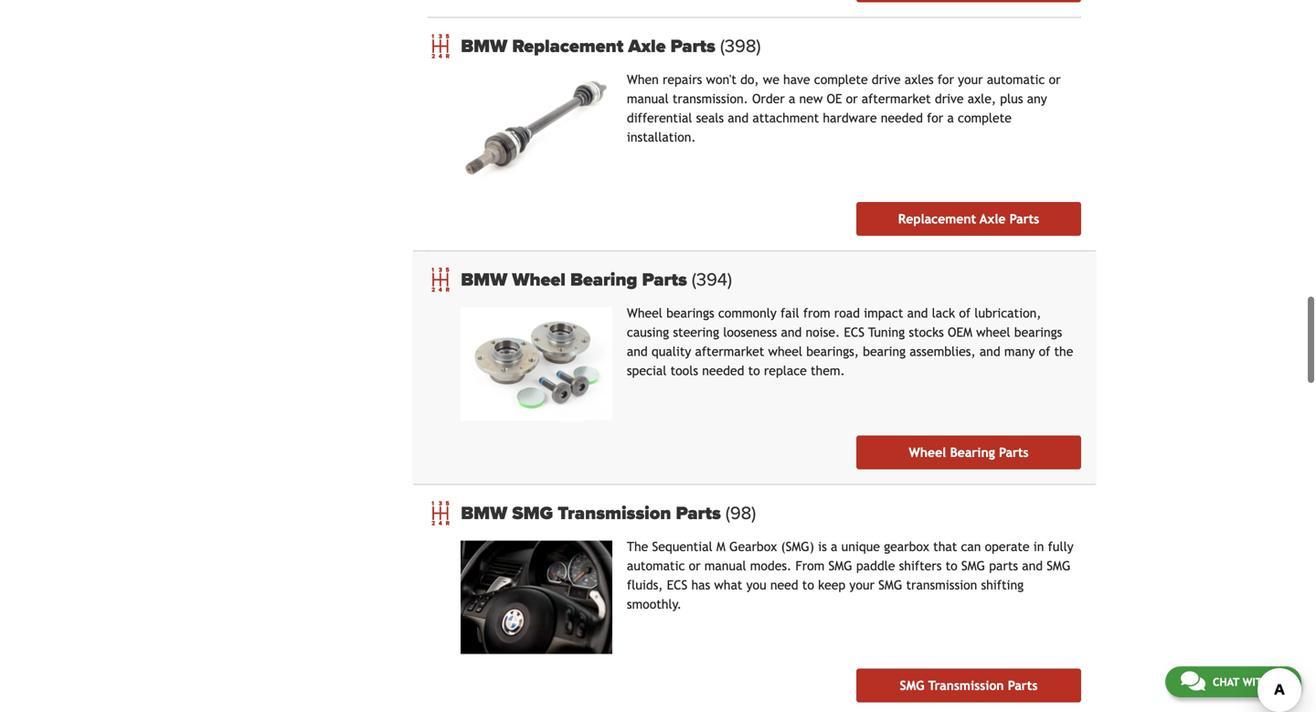 Task type: vqa. For each thing, say whether or not it's contained in the screenshot.
Transmission to the left
yes



Task type: locate. For each thing, give the bounding box(es) containing it.
and
[[728, 111, 749, 125], [907, 306, 928, 320], [781, 325, 802, 339], [627, 344, 648, 359], [980, 344, 1001, 359], [1022, 558, 1043, 573]]

when
[[627, 72, 659, 87]]

0 horizontal spatial your
[[850, 578, 875, 592]]

fluids,
[[627, 578, 663, 592]]

operate
[[985, 539, 1030, 554]]

replacement
[[512, 35, 624, 57], [898, 211, 977, 226]]

new
[[799, 91, 823, 106]]

the
[[627, 539, 648, 554]]

1 horizontal spatial aftermarket
[[862, 91, 931, 106]]

chat with us
[[1213, 676, 1286, 688]]

wheel for wheel bearing parts
[[909, 445, 946, 460]]

smg
[[512, 502, 553, 524], [829, 558, 853, 573], [962, 558, 986, 573], [1047, 558, 1071, 573], [879, 578, 903, 592], [900, 679, 925, 693]]

wheel down lubrication,
[[976, 325, 1011, 339]]

to down that on the right bottom of the page
[[946, 558, 958, 573]]

ecs down road at top right
[[844, 325, 865, 339]]

needed down axles
[[881, 111, 923, 125]]

2 horizontal spatial or
[[1049, 72, 1061, 87]]

automatic up "fluids,"
[[627, 558, 685, 573]]

1 vertical spatial wheel
[[627, 306, 663, 320]]

0 horizontal spatial ecs
[[667, 578, 688, 592]]

1 horizontal spatial or
[[846, 91, 858, 106]]

2 bmw from the top
[[461, 269, 508, 291]]

tuning
[[869, 325, 905, 339]]

plus
[[1000, 91, 1023, 106]]

1 vertical spatial of
[[1039, 344, 1051, 359]]

and inside when repairs won't do, we have complete drive axles for your automatic or manual transmission. order a new oe or aftermarket drive axle, plus any differential seals and attachment hardware needed for a complete installation.
[[728, 111, 749, 125]]

aftermarket down axles
[[862, 91, 931, 106]]

2 vertical spatial to
[[802, 578, 814, 592]]

0 vertical spatial to
[[748, 363, 760, 378]]

2 vertical spatial a
[[831, 539, 838, 554]]

and right seals
[[728, 111, 749, 125]]

2 vertical spatial wheel
[[909, 445, 946, 460]]

and up stocks
[[907, 306, 928, 320]]

0 vertical spatial a
[[789, 91, 796, 106]]

0 horizontal spatial bearing
[[570, 269, 638, 291]]

bearing inside wheel bearing parts link
[[950, 445, 995, 460]]

wheel
[[512, 269, 566, 291], [627, 306, 663, 320], [909, 445, 946, 460]]

ecs inside the sequential m gearbox (smg) is a unique gearbox that can operate in fully automatic or manual modes. from smg paddle shifters to smg parts and smg fluids, ecs has what you need to keep your smg transmission shifting smoothly.
[[667, 578, 688, 592]]

to inside "wheel bearings commonly fail from road impact and lack of lubrication, causing steering looseness and noise. ecs tuning stocks oem wheel bearings and quality aftermarket wheel bearings, bearing assemblies, and many of the special tools needed to replace them."
[[748, 363, 760, 378]]

1 vertical spatial drive
[[935, 91, 964, 106]]

need
[[771, 578, 799, 592]]

fully
[[1048, 539, 1074, 554]]

0 horizontal spatial or
[[689, 558, 701, 573]]

1 vertical spatial your
[[850, 578, 875, 592]]

bmw                                                                                    wheel bearing parts link
[[461, 269, 1081, 291]]

0 horizontal spatial to
[[748, 363, 760, 378]]

us
[[1273, 676, 1286, 688]]

from
[[803, 306, 831, 320]]

bearings
[[667, 306, 715, 320], [1015, 325, 1063, 339]]

0 horizontal spatial bearings
[[667, 306, 715, 320]]

0 horizontal spatial replacement
[[512, 35, 624, 57]]

0 horizontal spatial manual
[[627, 91, 669, 106]]

keep
[[818, 578, 846, 592]]

0 horizontal spatial wheel
[[512, 269, 566, 291]]

1 horizontal spatial wheel
[[627, 306, 663, 320]]

and up special
[[627, 344, 648, 359]]

to left replace in the bottom of the page
[[748, 363, 760, 378]]

smg transmission parts link
[[857, 669, 1081, 703]]

0 vertical spatial wheel
[[512, 269, 566, 291]]

quality
[[652, 344, 691, 359]]

transmission
[[906, 578, 978, 592]]

1 horizontal spatial bearing
[[950, 445, 995, 460]]

1 vertical spatial transmission
[[928, 679, 1004, 693]]

drive left axle,
[[935, 91, 964, 106]]

shifting
[[981, 578, 1024, 592]]

your down "paddle"
[[850, 578, 875, 592]]

needed right tools
[[702, 363, 744, 378]]

1 vertical spatial for
[[927, 111, 944, 125]]

stocks
[[909, 325, 944, 339]]

0 vertical spatial manual
[[627, 91, 669, 106]]

seals
[[696, 111, 724, 125]]

automatic up plus
[[987, 72, 1045, 87]]

0 horizontal spatial wheel
[[768, 344, 803, 359]]

bearings up the steering
[[667, 306, 715, 320]]

1 horizontal spatial replacement
[[898, 211, 977, 226]]

for down axles
[[927, 111, 944, 125]]

1 bmw from the top
[[461, 35, 508, 57]]

1 horizontal spatial of
[[1039, 344, 1051, 359]]

complete
[[814, 72, 868, 87], [958, 111, 1012, 125]]

1 horizontal spatial needed
[[881, 111, 923, 125]]

and down in
[[1022, 558, 1043, 573]]

1 horizontal spatial a
[[831, 539, 838, 554]]

transmission.
[[673, 91, 749, 106]]

0 vertical spatial bearing
[[570, 269, 638, 291]]

aftermarket down "looseness"
[[695, 344, 765, 359]]

drive
[[872, 72, 901, 87], [935, 91, 964, 106]]

0 vertical spatial transmission
[[558, 502, 671, 524]]

manual inside the sequential m gearbox (smg) is a unique gearbox that can operate in fully automatic or manual modes. from smg paddle shifters to smg parts and smg fluids, ecs has what you need to keep your smg transmission shifting smoothly.
[[705, 558, 746, 573]]

1 vertical spatial bearings
[[1015, 325, 1063, 339]]

wheel inside wheel bearing parts link
[[909, 445, 946, 460]]

1 horizontal spatial complete
[[958, 111, 1012, 125]]

chat
[[1213, 676, 1240, 688]]

0 horizontal spatial complete
[[814, 72, 868, 87]]

0 horizontal spatial automatic
[[627, 558, 685, 573]]

1 vertical spatial ecs
[[667, 578, 688, 592]]

a
[[789, 91, 796, 106], [947, 111, 954, 125], [831, 539, 838, 554]]

1 vertical spatial replacement
[[898, 211, 977, 226]]

axle
[[628, 35, 666, 57], [980, 211, 1006, 226]]

unique
[[842, 539, 880, 554]]

and left many
[[980, 344, 1001, 359]]

0 vertical spatial replacement
[[512, 35, 624, 57]]

manual down when
[[627, 91, 669, 106]]

0 vertical spatial drive
[[872, 72, 901, 87]]

1 vertical spatial complete
[[958, 111, 1012, 125]]

gearbox
[[730, 539, 777, 554]]

1 horizontal spatial drive
[[935, 91, 964, 106]]

1 horizontal spatial to
[[802, 578, 814, 592]]

chat with us link
[[1165, 666, 1302, 698]]

to down "from"
[[802, 578, 814, 592]]

of
[[959, 306, 971, 320], [1039, 344, 1051, 359]]

0 vertical spatial aftermarket
[[862, 91, 931, 106]]

we
[[763, 72, 780, 87]]

of left the in the right of the page
[[1039, 344, 1051, 359]]

1 horizontal spatial automatic
[[987, 72, 1045, 87]]

needed inside when repairs won't do, we have complete drive axles for your automatic or manual transmission. order a new oe or aftermarket drive axle, plus any differential seals and attachment hardware needed for a complete installation.
[[881, 111, 923, 125]]

0 vertical spatial bmw
[[461, 35, 508, 57]]

smg transmission parts thumbnail image image
[[461, 541, 612, 654]]

2 horizontal spatial to
[[946, 558, 958, 573]]

1 vertical spatial aftermarket
[[695, 344, 765, 359]]

special
[[627, 363, 667, 378]]

1 vertical spatial bmw
[[461, 269, 508, 291]]

drive left axles
[[872, 72, 901, 87]]

1 horizontal spatial axle
[[980, 211, 1006, 226]]

complete down axle,
[[958, 111, 1012, 125]]

1 horizontal spatial manual
[[705, 558, 746, 573]]

0 vertical spatial needed
[[881, 111, 923, 125]]

2 horizontal spatial a
[[947, 111, 954, 125]]

0 vertical spatial complete
[[814, 72, 868, 87]]

1 horizontal spatial your
[[958, 72, 983, 87]]

0 vertical spatial of
[[959, 306, 971, 320]]

wheel
[[976, 325, 1011, 339], [768, 344, 803, 359]]

shifters
[[899, 558, 942, 573]]

1 vertical spatial automatic
[[627, 558, 685, 573]]

bmw
[[461, 35, 508, 57], [461, 269, 508, 291], [461, 502, 508, 524]]

automatic
[[987, 72, 1045, 87], [627, 558, 685, 573]]

of up oem
[[959, 306, 971, 320]]

when repairs won't do, we have complete drive axles for your automatic or manual transmission. order a new oe or aftermarket drive axle, plus any differential seals and attachment hardware needed for a complete installation.
[[627, 72, 1061, 144]]

1 horizontal spatial ecs
[[844, 325, 865, 339]]

bmw                                                                                    replacement axle parts link
[[461, 35, 1081, 57]]

oe
[[827, 91, 842, 106]]

parts
[[989, 558, 1018, 573]]

2 vertical spatial or
[[689, 558, 701, 573]]

1 vertical spatial needed
[[702, 363, 744, 378]]

aftermarket
[[862, 91, 931, 106], [695, 344, 765, 359]]

replacement axle parts
[[898, 211, 1040, 226]]

to
[[748, 363, 760, 378], [946, 558, 958, 573], [802, 578, 814, 592]]

1 horizontal spatial wheel
[[976, 325, 1011, 339]]

0 vertical spatial bearings
[[667, 306, 715, 320]]

0 horizontal spatial transmission
[[558, 502, 671, 524]]

for right axles
[[938, 72, 954, 87]]

bmw                                                                                    wheel bearing parts
[[461, 269, 692, 291]]

1 vertical spatial manual
[[705, 558, 746, 573]]

manual
[[627, 91, 669, 106], [705, 558, 746, 573]]

2 vertical spatial bmw
[[461, 502, 508, 524]]

ecs left 'has'
[[667, 578, 688, 592]]

bearings,
[[807, 344, 859, 359]]

manual up what at right
[[705, 558, 746, 573]]

wheel up replace in the bottom of the page
[[768, 344, 803, 359]]

0 vertical spatial ecs
[[844, 325, 865, 339]]

0 horizontal spatial axle
[[628, 35, 666, 57]]

0 vertical spatial automatic
[[987, 72, 1045, 87]]

0 horizontal spatial needed
[[702, 363, 744, 378]]

replacement axle parts thumbnail image image
[[461, 73, 612, 187]]

wheel bearing parts link
[[857, 435, 1081, 469]]

a inside the sequential m gearbox (smg) is a unique gearbox that can operate in fully automatic or manual modes. from smg paddle shifters to smg parts and smg fluids, ecs has what you need to keep your smg transmission shifting smoothly.
[[831, 539, 838, 554]]

transmission
[[558, 502, 671, 524], [928, 679, 1004, 693]]

have
[[784, 72, 810, 87]]

tools
[[671, 363, 698, 378]]

needed
[[881, 111, 923, 125], [702, 363, 744, 378]]

3 bmw from the top
[[461, 502, 508, 524]]

do,
[[741, 72, 759, 87]]

0 horizontal spatial aftermarket
[[695, 344, 765, 359]]

0 vertical spatial axle
[[628, 35, 666, 57]]

wheel inside "wheel bearings commonly fail from road impact and lack of lubrication, causing steering looseness and noise. ecs tuning stocks oem wheel bearings and quality aftermarket wheel bearings, bearing assemblies, and many of the special tools needed to replace them."
[[627, 306, 663, 320]]

fail
[[781, 306, 800, 320]]

bearings up many
[[1015, 325, 1063, 339]]

1 vertical spatial or
[[846, 91, 858, 106]]

complete up oe
[[814, 72, 868, 87]]

1 vertical spatial bearing
[[950, 445, 995, 460]]

your
[[958, 72, 983, 87], [850, 578, 875, 592]]

bmw for bmw                                                                                    smg transmission parts
[[461, 502, 508, 524]]

your up axle,
[[958, 72, 983, 87]]

0 vertical spatial your
[[958, 72, 983, 87]]

2 horizontal spatial wheel
[[909, 445, 946, 460]]

with
[[1243, 676, 1270, 688]]



Task type: describe. For each thing, give the bounding box(es) containing it.
smoothly.
[[627, 597, 682, 611]]

0 horizontal spatial a
[[789, 91, 796, 106]]

causing
[[627, 325, 669, 339]]

automatic inside when repairs won't do, we have complete drive axles for your automatic or manual transmission. order a new oe or aftermarket drive axle, plus any differential seals and attachment hardware needed for a complete installation.
[[987, 72, 1045, 87]]

modes.
[[750, 558, 792, 573]]

and down fail
[[781, 325, 802, 339]]

axles
[[905, 72, 934, 87]]

sequential
[[652, 539, 713, 554]]

from
[[796, 558, 825, 573]]

installation.
[[627, 130, 696, 144]]

aftermarket inside "wheel bearings commonly fail from road impact and lack of lubrication, causing steering looseness and noise. ecs tuning stocks oem wheel bearings and quality aftermarket wheel bearings, bearing assemblies, and many of the special tools needed to replace them."
[[695, 344, 765, 359]]

paddle
[[856, 558, 895, 573]]

any
[[1027, 91, 1047, 106]]

that
[[934, 539, 957, 554]]

lubrication,
[[975, 306, 1042, 320]]

the sequential m gearbox (smg) is a unique gearbox that can operate in fully automatic or manual modes. from smg paddle shifters to smg parts and smg fluids, ecs has what you need to keep your smg transmission shifting smoothly.
[[627, 539, 1074, 611]]

is
[[818, 539, 827, 554]]

bearing
[[863, 344, 906, 359]]

attachment
[[753, 111, 819, 125]]

ecs inside "wheel bearings commonly fail from road impact and lack of lubrication, causing steering looseness and noise. ecs tuning stocks oem wheel bearings and quality aftermarket wheel bearings, bearing assemblies, and many of the special tools needed to replace them."
[[844, 325, 865, 339]]

bmw                                                                                    smg transmission parts link
[[461, 502, 1081, 524]]

replacement inside replacement axle parts link
[[898, 211, 977, 226]]

or inside the sequential m gearbox (smg) is a unique gearbox that can operate in fully automatic or manual modes. from smg paddle shifters to smg parts and smg fluids, ecs has what you need to keep your smg transmission shifting smoothly.
[[689, 558, 701, 573]]

lack
[[932, 306, 955, 320]]

0 vertical spatial for
[[938, 72, 954, 87]]

your inside the sequential m gearbox (smg) is a unique gearbox that can operate in fully automatic or manual modes. from smg paddle shifters to smg parts and smg fluids, ecs has what you need to keep your smg transmission shifting smoothly.
[[850, 578, 875, 592]]

the
[[1055, 344, 1074, 359]]

automatic inside the sequential m gearbox (smg) is a unique gearbox that can operate in fully automatic or manual modes. from smg paddle shifters to smg parts and smg fluids, ecs has what you need to keep your smg transmission shifting smoothly.
[[627, 558, 685, 573]]

hardware
[[823, 111, 877, 125]]

can
[[961, 539, 981, 554]]

1 vertical spatial a
[[947, 111, 954, 125]]

1 horizontal spatial transmission
[[928, 679, 1004, 693]]

assemblies,
[[910, 344, 976, 359]]

many
[[1005, 344, 1035, 359]]

(smg)
[[781, 539, 814, 554]]

differential
[[627, 111, 692, 125]]

and inside the sequential m gearbox (smg) is a unique gearbox that can operate in fully automatic or manual modes. from smg paddle shifters to smg parts and smg fluids, ecs has what you need to keep your smg transmission shifting smoothly.
[[1022, 558, 1043, 573]]

what
[[714, 578, 743, 592]]

wheel bearing parts
[[909, 445, 1029, 460]]

impact
[[864, 306, 904, 320]]

them.
[[811, 363, 845, 378]]

1 vertical spatial wheel
[[768, 344, 803, 359]]

bmw for bmw                                                                                    wheel bearing parts
[[461, 269, 508, 291]]

1 vertical spatial to
[[946, 558, 958, 573]]

wheel bearings commonly fail from road impact and lack of lubrication, causing steering looseness and noise. ecs tuning stocks oem wheel bearings and quality aftermarket wheel bearings, bearing assemblies, and many of the special tools needed to replace them.
[[627, 306, 1074, 378]]

comments image
[[1181, 670, 1206, 692]]

m
[[717, 539, 726, 554]]

order
[[752, 91, 785, 106]]

oem
[[948, 325, 973, 339]]

0 horizontal spatial of
[[959, 306, 971, 320]]

won't
[[706, 72, 737, 87]]

road
[[834, 306, 860, 320]]

has
[[692, 578, 710, 592]]

manual inside when repairs won't do, we have complete drive axles for your automatic or manual transmission. order a new oe or aftermarket drive axle, plus any differential seals and attachment hardware needed for a complete installation.
[[627, 91, 669, 106]]

replace
[[764, 363, 807, 378]]

bmw                                                                                    smg transmission parts
[[461, 502, 726, 524]]

your inside when repairs won't do, we have complete drive axles for your automatic or manual transmission. order a new oe or aftermarket drive axle, plus any differential seals and attachment hardware needed for a complete installation.
[[958, 72, 983, 87]]

noise.
[[806, 325, 840, 339]]

you
[[746, 578, 767, 592]]

1 horizontal spatial bearings
[[1015, 325, 1063, 339]]

wheel bearing parts thumbnail image image
[[461, 307, 612, 421]]

bmw                                                                                    replacement axle parts
[[461, 35, 720, 57]]

0 horizontal spatial drive
[[872, 72, 901, 87]]

looseness
[[723, 325, 777, 339]]

aftermarket inside when repairs won't do, we have complete drive axles for your automatic or manual transmission. order a new oe or aftermarket drive axle, plus any differential seals and attachment hardware needed for a complete installation.
[[862, 91, 931, 106]]

needed inside "wheel bearings commonly fail from road impact and lack of lubrication, causing steering looseness and noise. ecs tuning stocks oem wheel bearings and quality aftermarket wheel bearings, bearing assemblies, and many of the special tools needed to replace them."
[[702, 363, 744, 378]]

in
[[1034, 539, 1044, 554]]

1 vertical spatial axle
[[980, 211, 1006, 226]]

axle,
[[968, 91, 997, 106]]

repairs
[[663, 72, 702, 87]]

gearbox
[[884, 539, 930, 554]]

replacement axle parts link
[[857, 202, 1081, 236]]

commonly
[[718, 306, 777, 320]]

smg transmission parts
[[900, 679, 1038, 693]]

steering
[[673, 325, 719, 339]]

wheel for wheel bearings commonly fail from road impact and lack of lubrication, causing steering looseness and noise. ecs tuning stocks oem wheel bearings and quality aftermarket wheel bearings, bearing assemblies, and many of the special tools needed to replace them.
[[627, 306, 663, 320]]

0 vertical spatial wheel
[[976, 325, 1011, 339]]

0 vertical spatial or
[[1049, 72, 1061, 87]]

bmw for bmw                                                                                    replacement axle parts
[[461, 35, 508, 57]]



